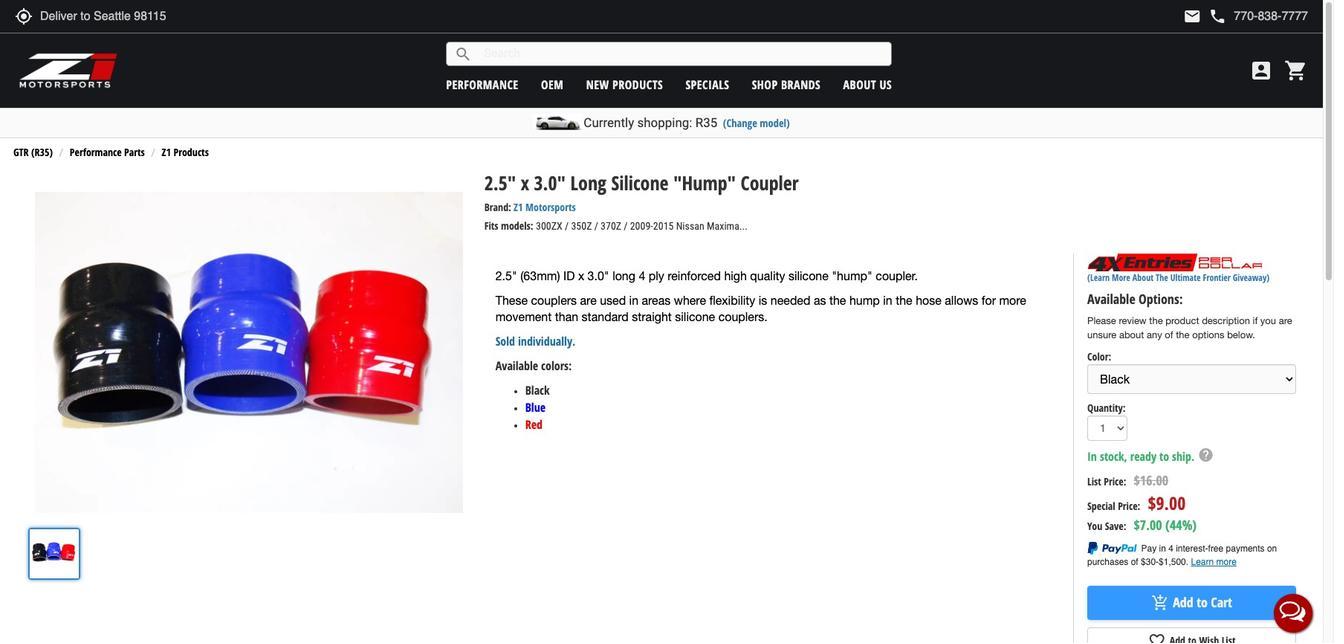 Task type: describe. For each thing, give the bounding box(es) containing it.
areas
[[642, 293, 671, 307]]

are inside (learn more about the ultimate frontier giveaway) available options: please review the product description if you are unsure about any of the options below.
[[1279, 315, 1293, 326]]

products
[[613, 76, 663, 93]]

performance
[[446, 76, 519, 93]]

in stock, ready to ship. help
[[1088, 447, 1215, 465]]

about
[[1120, 329, 1145, 340]]

gtr (r35) link
[[13, 145, 53, 159]]

silicone inside these couplers are used in areas where flexibility is needed as the hump in the hose allows for more movement than standard straight silicone couplers.
[[675, 310, 715, 324]]

id
[[564, 269, 575, 282]]

price: for $9.00
[[1118, 499, 1141, 513]]

1 horizontal spatial 3.0"
[[588, 269, 609, 282]]

0 vertical spatial silicone
[[789, 269, 829, 282]]

add
[[1173, 594, 1194, 611]]

account_box
[[1250, 59, 1274, 83]]

used
[[600, 293, 626, 307]]

currently shopping: r35 (change model)
[[584, 115, 790, 130]]

my_location
[[15, 7, 33, 25]]

the up any
[[1150, 315, 1163, 326]]

the
[[1156, 272, 1169, 284]]

ready
[[1131, 448, 1157, 465]]

about inside (learn more about the ultimate frontier giveaway) available options: please review the product description if you are unsure about any of the options below.
[[1133, 272, 1154, 284]]

z1 motorsports link
[[514, 200, 576, 214]]

as
[[814, 293, 826, 307]]

you
[[1261, 315, 1277, 326]]

is
[[759, 293, 768, 307]]

4
[[639, 269, 646, 282]]

hump
[[850, 293, 880, 307]]

0 vertical spatial about
[[844, 76, 877, 93]]

new
[[586, 76, 609, 93]]

special
[[1088, 499, 1116, 513]]

brand:
[[485, 200, 511, 214]]

quantity:
[[1088, 401, 1126, 415]]

(learn more about the ultimate frontier giveaway) link
[[1088, 272, 1270, 284]]

currently
[[584, 115, 634, 130]]

black
[[525, 382, 550, 399]]

black blue red
[[525, 382, 550, 433]]

350z
[[571, 220, 592, 232]]

search
[[454, 45, 472, 63]]

performance link
[[446, 76, 519, 93]]

account_box link
[[1246, 59, 1277, 83]]

frontier
[[1203, 272, 1231, 284]]

unsure
[[1088, 329, 1117, 340]]

hose
[[916, 293, 942, 307]]

quality
[[751, 269, 786, 282]]

mail
[[1184, 7, 1202, 25]]

oem
[[541, 76, 564, 93]]

z1 products
[[162, 145, 209, 159]]

(learn more about the ultimate frontier giveaway) available options: please review the product description if you are unsure about any of the options below.
[[1088, 272, 1293, 340]]

standard
[[582, 310, 629, 324]]

$9.00
[[1148, 491, 1186, 515]]

these
[[496, 293, 528, 307]]

$16.00
[[1134, 472, 1169, 490]]

in
[[1088, 448, 1097, 465]]

parts
[[124, 145, 145, 159]]

ship.
[[1173, 448, 1195, 465]]

available colors:
[[496, 358, 572, 374]]

product
[[1166, 315, 1200, 326]]

the right of
[[1176, 329, 1190, 340]]

us
[[880, 76, 892, 93]]

help
[[1198, 447, 1215, 463]]

save:
[[1105, 519, 1127, 533]]

performance parts link
[[70, 145, 145, 159]]

phone
[[1209, 7, 1227, 25]]

red
[[525, 416, 543, 433]]

z1 inside 2.5" x 3.0" long silicone "hump" coupler brand: z1 motorsports fits models: 300zx / 350z / 370z / 2009-2015 nissan maxima...
[[514, 200, 523, 214]]

the left hose
[[896, 293, 913, 307]]

any
[[1147, 329, 1163, 340]]

more
[[1000, 293, 1027, 307]]

2 / from the left
[[595, 220, 598, 232]]

maxima...
[[707, 220, 748, 232]]

models:
[[501, 219, 534, 233]]

long
[[613, 269, 636, 282]]

300zx
[[536, 220, 563, 232]]

1 vertical spatial x
[[578, 269, 585, 282]]

2009-
[[630, 220, 653, 232]]

options:
[[1139, 290, 1183, 308]]

mail link
[[1184, 7, 1202, 25]]



Task type: vqa. For each thing, say whether or not it's contained in the screenshot.
Search SEARCH BOX
yes



Task type: locate. For each thing, give the bounding box(es) containing it.
price: for $16.00
[[1104, 475, 1127, 489]]

price: right list
[[1104, 475, 1127, 489]]

performance parts
[[70, 145, 145, 159]]

2.5" for x
[[485, 169, 516, 196]]

1 horizontal spatial about
[[1133, 272, 1154, 284]]

(r35)
[[31, 145, 53, 159]]

available inside (learn more about the ultimate frontier giveaway) available options: please review the product description if you are unsure about any of the options below.
[[1088, 290, 1136, 308]]

of
[[1165, 329, 1174, 340]]

2 in from the left
[[884, 293, 893, 307]]

about left the
[[1133, 272, 1154, 284]]

x up z1 motorsports link
[[521, 169, 529, 196]]

1 / from the left
[[565, 220, 569, 232]]

fits
[[485, 219, 499, 233]]

z1 products link
[[162, 145, 209, 159]]

(learn
[[1088, 272, 1110, 284]]

1 vertical spatial 2.5"
[[496, 269, 517, 282]]

0 vertical spatial x
[[521, 169, 529, 196]]

list price: $16.00
[[1088, 472, 1169, 490]]

1 vertical spatial price:
[[1118, 499, 1141, 513]]

about left us
[[844, 76, 877, 93]]

price: inside the list price: $16.00
[[1104, 475, 1127, 489]]

z1 motorsports logo image
[[19, 52, 119, 89]]

are inside these couplers are used in areas where flexibility is needed as the hump in the hose allows for more movement than standard straight silicone couplers.
[[580, 293, 597, 307]]

oem link
[[541, 76, 564, 93]]

/ left 350z
[[565, 220, 569, 232]]

colors:
[[541, 358, 572, 374]]

3 / from the left
[[624, 220, 628, 232]]

/
[[565, 220, 569, 232], [595, 220, 598, 232], [624, 220, 628, 232]]

0 horizontal spatial to
[[1160, 448, 1170, 465]]

ply
[[649, 269, 665, 282]]

/ right 370z
[[624, 220, 628, 232]]

Search search field
[[472, 42, 892, 65]]

1 vertical spatial silicone
[[675, 310, 715, 324]]

2.5" (63mm) id x 3.0" long 4 ply reinforced high quality silicone "hump" coupler.
[[496, 269, 918, 282]]

coupler
[[741, 169, 799, 196]]

x inside 2.5" x 3.0" long silicone "hump" coupler brand: z1 motorsports fits models: 300zx / 350z / 370z / 2009-2015 nissan maxima...
[[521, 169, 529, 196]]

available down sold
[[496, 358, 538, 374]]

2.5" inside 2.5" x 3.0" long silicone "hump" coupler brand: z1 motorsports fits models: 300zx / 350z / 370z / 2009-2015 nissan maxima...
[[485, 169, 516, 196]]

3.0" left long
[[588, 269, 609, 282]]

0 horizontal spatial 3.0"
[[534, 169, 566, 196]]

shopping_cart
[[1285, 59, 1309, 83]]

(change
[[723, 116, 758, 130]]

about
[[844, 76, 877, 93], [1133, 272, 1154, 284]]

price: up save:
[[1118, 499, 1141, 513]]

0 horizontal spatial are
[[580, 293, 597, 307]]

2.5" for (63mm)
[[496, 269, 517, 282]]

3.0" up motorsports
[[534, 169, 566, 196]]

sold
[[496, 333, 515, 350]]

1 horizontal spatial available
[[1088, 290, 1136, 308]]

0 horizontal spatial available
[[496, 358, 538, 374]]

list
[[1088, 475, 1102, 489]]

the
[[830, 293, 847, 307], [896, 293, 913, 307], [1150, 315, 1163, 326], [1176, 329, 1190, 340]]

/ left 370z
[[595, 220, 598, 232]]

motorsports
[[526, 200, 576, 214]]

color:
[[1088, 350, 1112, 364]]

shop
[[752, 76, 778, 93]]

2 horizontal spatial /
[[624, 220, 628, 232]]

long
[[571, 169, 607, 196]]

to
[[1160, 448, 1170, 465], [1197, 594, 1208, 611]]

available down more
[[1088, 290, 1136, 308]]

0 vertical spatial to
[[1160, 448, 1170, 465]]

1 horizontal spatial silicone
[[789, 269, 829, 282]]

allows
[[945, 293, 979, 307]]

0 vertical spatial 2.5"
[[485, 169, 516, 196]]

if
[[1253, 315, 1258, 326]]

z1 left products
[[162, 145, 171, 159]]

mail phone
[[1184, 7, 1227, 25]]

ultimate
[[1171, 272, 1201, 284]]

1 vertical spatial available
[[496, 358, 538, 374]]

add_shopping_cart
[[1152, 594, 1170, 612]]

performance
[[70, 145, 122, 159]]

1 horizontal spatial z1
[[514, 200, 523, 214]]

0 horizontal spatial /
[[565, 220, 569, 232]]

2.5" up the brand:
[[485, 169, 516, 196]]

new products link
[[586, 76, 663, 93]]

below.
[[1228, 329, 1256, 340]]

reinforced
[[668, 269, 721, 282]]

silicone up as
[[789, 269, 829, 282]]

to right add
[[1197, 594, 1208, 611]]

blue
[[525, 399, 546, 416]]

1 horizontal spatial x
[[578, 269, 585, 282]]

shopping:
[[638, 115, 693, 130]]

0 horizontal spatial about
[[844, 76, 877, 93]]

shopping_cart link
[[1281, 59, 1309, 83]]

(44%)
[[1166, 516, 1197, 534]]

please
[[1088, 315, 1117, 326]]

1 vertical spatial 3.0"
[[588, 269, 609, 282]]

are right you
[[1279, 315, 1293, 326]]

brands
[[781, 76, 821, 93]]

coupler.
[[876, 269, 918, 282]]

1 horizontal spatial to
[[1197, 594, 1208, 611]]

x
[[521, 169, 529, 196], [578, 269, 585, 282]]

silicone
[[789, 269, 829, 282], [675, 310, 715, 324]]

3.0"
[[534, 169, 566, 196], [588, 269, 609, 282]]

0 horizontal spatial z1
[[162, 145, 171, 159]]

specials
[[686, 76, 730, 93]]

0 vertical spatial z1
[[162, 145, 171, 159]]

0 vertical spatial are
[[580, 293, 597, 307]]

new products
[[586, 76, 663, 93]]

in right 'used'
[[629, 293, 639, 307]]

in right hump
[[884, 293, 893, 307]]

0 vertical spatial 3.0"
[[534, 169, 566, 196]]

options
[[1193, 329, 1225, 340]]

about us link
[[844, 76, 892, 93]]

flexibility
[[710, 293, 756, 307]]

giveaway)
[[1233, 272, 1270, 284]]

model)
[[760, 116, 790, 130]]

for
[[982, 293, 996, 307]]

more
[[1112, 272, 1131, 284]]

to inside in stock, ready to ship. help
[[1160, 448, 1170, 465]]

than
[[555, 310, 579, 324]]

r35
[[696, 115, 718, 130]]

0 horizontal spatial x
[[521, 169, 529, 196]]

2.5" up the these
[[496, 269, 517, 282]]

to inside add_shopping_cart add to cart
[[1197, 594, 1208, 611]]

movement
[[496, 310, 552, 324]]

"hump"
[[674, 169, 736, 196]]

z1 up models:
[[514, 200, 523, 214]]

stock,
[[1100, 448, 1128, 465]]

sold individually.
[[496, 333, 576, 350]]

individually.
[[518, 333, 576, 350]]

to left ship.
[[1160, 448, 1170, 465]]

price:
[[1104, 475, 1127, 489], [1118, 499, 1141, 513]]

the right as
[[830, 293, 847, 307]]

$7.00
[[1134, 516, 1163, 534]]

add_shopping_cart add to cart
[[1152, 594, 1233, 612]]

1 horizontal spatial in
[[884, 293, 893, 307]]

(63mm)
[[521, 269, 560, 282]]

0 vertical spatial price:
[[1104, 475, 1127, 489]]

1 in from the left
[[629, 293, 639, 307]]

0 horizontal spatial silicone
[[675, 310, 715, 324]]

review
[[1119, 315, 1147, 326]]

available
[[1088, 290, 1136, 308], [496, 358, 538, 374]]

silicone down where
[[675, 310, 715, 324]]

shop brands
[[752, 76, 821, 93]]

phone link
[[1209, 7, 1309, 25]]

z1
[[162, 145, 171, 159], [514, 200, 523, 214]]

price: inside the special price: $9.00 you save: $7.00 (44%)
[[1118, 499, 1141, 513]]

description
[[1202, 315, 1251, 326]]

are up standard at the left of page
[[580, 293, 597, 307]]

1 vertical spatial to
[[1197, 594, 1208, 611]]

2.5" x 3.0" long silicone "hump" coupler brand: z1 motorsports fits models: 300zx / 350z / 370z / 2009-2015 nissan maxima...
[[485, 169, 799, 233]]

3.0" inside 2.5" x 3.0" long silicone "hump" coupler brand: z1 motorsports fits models: 300zx / 350z / 370z / 2009-2015 nissan maxima...
[[534, 169, 566, 196]]

special price: $9.00 you save: $7.00 (44%)
[[1088, 491, 1197, 534]]

1 vertical spatial are
[[1279, 315, 1293, 326]]

1 vertical spatial about
[[1133, 272, 1154, 284]]

1 horizontal spatial /
[[595, 220, 598, 232]]

specials link
[[686, 76, 730, 93]]

1 vertical spatial z1
[[514, 200, 523, 214]]

0 horizontal spatial in
[[629, 293, 639, 307]]

1 horizontal spatial are
[[1279, 315, 1293, 326]]

x right id at the left of the page
[[578, 269, 585, 282]]

about us
[[844, 76, 892, 93]]

0 vertical spatial available
[[1088, 290, 1136, 308]]

(change model) link
[[723, 116, 790, 130]]



